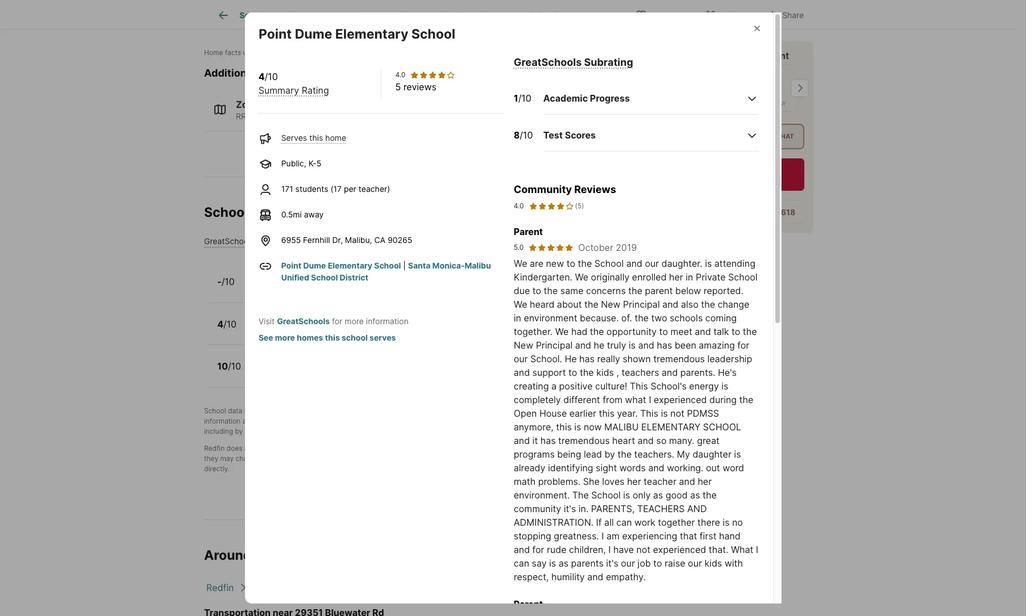 Task type: describe. For each thing, give the bounding box(es) containing it.
and left so
[[638, 435, 654, 447]]

our right the raise
[[688, 558, 702, 569]]

rating 5.0 out of 5 element
[[528, 243, 574, 252]]

by inside the first step, and conduct their own investigation to determine their desired schools or school districts, including by contacting and visiting the schools themselves.
[[235, 427, 243, 436]]

anymore,
[[514, 422, 554, 433]]

word
[[723, 463, 744, 474]]

home facts updated by
[[204, 48, 282, 57]]

we down due
[[514, 299, 527, 310]]

1 horizontal spatial her
[[669, 272, 683, 283]]

greatschools link
[[277, 316, 330, 326]]

a right ratings
[[290, 417, 294, 426]]

0 horizontal spatial or
[[285, 445, 292, 453]]

the inside the first step, and conduct their own investigation to determine their desired schools or school districts, including by contacting and visiting the schools themselves.
[[320, 427, 330, 436]]

is left "no"
[[723, 517, 730, 529]]

greatschools up step,
[[291, 407, 335, 416]]

heart
[[612, 435, 635, 447]]

dr,
[[332, 235, 343, 245]]

and inside school service boundaries are intended to be used as a reference only; they may change and are not
[[261, 455, 273, 463]]

point dume elementary school element
[[258, 12, 469, 42]]

are inside 'we are new to the school and our daughter. is attending kindergarten. we originally enrolled her in private school due to the same concerns the parent below reported. we heard about the new principal and also the change in environment because. of. the two schools coming together. we had the opportunity to meet and talk to the new principal and he truly is and has been amazing for our school. he has really shown tremendous leadership and support to the kids , teachers and parents. he's creating a positive culture! this school's energy is completely different from what i experienced during the open house earlier this year. this is not pdmss anymore, this is now malibu elementary school and it has tremendous heart and so many. great programs being lead by the teachers. my daughter is already identifying sight words and working. out word math problems. she loves her teacher and her environment. the school is only as good as the community it's in. parents, teachers and administration. if all can work together there is no stopping greatness. i am experiencing that first hand and for rude children, i have not experienced that. what i can say is as parents it's our job to raise our kids with respect, humility and empathy.'
[[530, 258, 543, 269]]

1 horizontal spatial 5
[[317, 158, 321, 168]]

/10 for 10 /10
[[228, 361, 241, 372]]

school inside the first step, and conduct their own investigation to determine their desired schools or school districts, including by contacting and visiting the schools themselves.
[[566, 417, 587, 426]]

contact
[[510, 455, 535, 463]]

and down the 'stopping'
[[514, 544, 530, 556]]

to down two
[[659, 326, 668, 338]]

i left have
[[608, 544, 611, 556]]

change inside 'we are new to the school and our daughter. is attending kindergarten. we originally enrolled her in private school due to the same concerns the parent below reported. we heard about the new principal and also the change in environment because. of. the two schools coming together. we had the opportunity to meet and talk to the new principal and he truly is and has been amazing for our school. he has really shown tremendous leadership and support to the kids , teachers and parents. he's creating a positive culture! this school's energy is completely different from what i experienced during the open house earlier this year. this is not pdmss anymore, this is now malibu elementary school and it has tremendous heart and so many. great programs being lead by the teachers. my daughter is already identifying sight words and working. out word math problems. she loves her teacher and her environment. the school is only as good as the community it's in. parents, teachers and administration. if all can work together there is no stopping greatness. i am experiencing that first hand and for rude children, i have not experienced that. what i can say is as parents it's our job to raise our kids with respect, humility and empathy.'
[[718, 299, 749, 310]]

greatschools summary rating link
[[204, 237, 319, 246]]

and left talk
[[695, 326, 711, 338]]

greatness.
[[554, 531, 599, 542]]

1 horizontal spatial more
[[345, 316, 364, 326]]

the down kindergarten.
[[544, 285, 558, 297]]

1 vertical spatial rating
[[295, 237, 319, 246]]

monica-
[[432, 261, 465, 270]]

the up and
[[703, 490, 717, 501]]

tax
[[464, 10, 475, 20]]

santa
[[408, 261, 431, 270]]

share
[[782, 10, 804, 20]]

academic
[[543, 93, 588, 104]]

now
[[584, 422, 602, 433]]

, a nonprofit organization. redfin recommends buyers and renters use greatschools information and ratings as a
[[204, 407, 605, 426]]

serves inside the 'point dume elementary school public, k-5 • serves this home • 0.5mi'
[[298, 326, 324, 336]]

the up he
[[590, 326, 604, 338]]

property
[[353, 10, 386, 20]]

is down 'opportunity'
[[629, 340, 636, 351]]

he
[[594, 340, 604, 351]]

october
[[578, 242, 613, 253]]

point dume elementary school link
[[281, 261, 401, 270]]

as down teacher
[[653, 490, 663, 501]]

search link
[[217, 9, 267, 22]]

• down greatschools link
[[291, 326, 296, 336]]

1 vertical spatial principal
[[536, 340, 573, 351]]

school down attending
[[728, 272, 758, 283]]

2 their from the left
[[488, 417, 503, 426]]

redfin up they
[[204, 445, 225, 453]]

dume for point dume elementary school |
[[303, 261, 326, 270]]

5.0
[[514, 243, 524, 252]]

is down earlier
[[574, 422, 581, 433]]

2 horizontal spatial for
[[738, 340, 749, 351]]

public, inside malibu middle public, n/a • serves this home • 1.4mi
[[249, 284, 274, 294]]

0 horizontal spatial it's
[[564, 504, 576, 515]]

and left "it"
[[514, 435, 530, 447]]

0 horizontal spatial has
[[540, 435, 556, 447]]

of.
[[621, 313, 632, 324]]

coming
[[705, 313, 737, 324]]

0 horizontal spatial rating 4.0 out of 5 element
[[410, 70, 455, 79]]

point dume elementary school dialog
[[245, 12, 781, 617]]

, inside , a nonprofit organization. redfin recommends buyers and renters use greatschools information and ratings as a
[[335, 407, 337, 416]]

8 /10
[[514, 130, 533, 141]]

adu,
[[401, 112, 420, 121]]

0 horizontal spatial 4.0
[[395, 70, 405, 79]]

next available: today at 2:00 pm button
[[645, 159, 804, 191]]

commercial
[[422, 112, 467, 121]]

be inside school service boundaries are intended to be used as a reference only; they may change and are not
[[520, 445, 529, 453]]

and down 2019
[[626, 258, 642, 269]]

and up redfin does not endorse or guarantee this information.
[[281, 427, 293, 436]]

hand
[[719, 531, 741, 542]]

next image
[[791, 79, 809, 97]]

a up conduct
[[339, 407, 342, 416]]

with inside 'we are new to the school and our daughter. is attending kindergarten. we originally enrolled her in private school due to the same concerns the parent below reported. we heard about the new principal and also the change in environment because. of. the two schools coming together. we had the opportunity to meet and talk to the new principal and he truly is and has been amazing for our school. he has really shown tremendous leadership and support to the kids , teachers and parents. he's creating a positive culture! this school's energy is completely different from what i experienced during the open house earlier this year. this is not pdmss anymore, this is now malibu elementary school and it has tremendous heart and so many. great programs being lead by the teachers. my daughter is already identifying sight words and working. out word math problems. she loves her teacher and her environment. the school is only as good as the community it's in. parents, teachers and administration. if all can work together there is no stopping greatness. i am experiencing that first hand and for rude children, i have not experienced that. what i can say is as parents it's our job to raise our kids with respect, humility and empathy.'
[[725, 558, 743, 569]]

good
[[666, 490, 688, 501]]

point for point dume elementary school public, k-5 • serves this home • 0.5mi
[[249, 314, 272, 325]]

0 vertical spatial new
[[601, 299, 621, 310]]

this inside malibu middle public, n/a • serves this home • 1.4mi
[[328, 284, 341, 294]]

0 horizontal spatial for
[[332, 316, 342, 326]]

i left am
[[602, 531, 604, 542]]

0 horizontal spatial her
[[627, 476, 641, 488]]

by inside 'we are new to the school and our daughter. is attending kindergarten. we originally enrolled her in private school due to the same concerns the parent below reported. we heard about the new principal and also the change in environment because. of. the two schools coming together. we had the opportunity to meet and talk to the new principal and he truly is and has been amazing for our school. he has really shown tremendous leadership and support to the kids , teachers and parents. he's creating a positive culture! this school's energy is completely different from what i experienced during the open house earlier this year. this is not pdmss anymore, this is now malibu elementary school and it has tremendous heart and so many. great programs being lead by the teachers. my daughter is already identifying sight words and working. out word math problems. she loves her teacher and her environment. the school is only as good as the community it's in. parents, teachers and administration. if all can work together there is no stopping greatness. i am experiencing that first hand and for rude children, i have not experienced that. what i can say is as parents it's our job to raise our kids with respect, humility and empathy.'
[[605, 449, 615, 460]]

1 horizontal spatial schools
[[531, 417, 556, 426]]

unified
[[281, 273, 309, 282]]

school down apn
[[411, 26, 455, 42]]

via
[[742, 133, 753, 141]]

serves inside malibu middle public, n/a • serves this home • 1.4mi
[[300, 284, 325, 294]]

0 horizontal spatial new
[[514, 340, 533, 351]]

our up the enrolled at top
[[645, 258, 659, 269]]

community
[[514, 184, 572, 196]]

1 for 1 /10
[[514, 93, 518, 104]]

what
[[731, 544, 753, 556]]

change inside school service boundaries are intended to be used as a reference only; they may change and are not
[[236, 455, 259, 463]]

-
[[217, 276, 221, 288]]

1 horizontal spatial has
[[579, 353, 595, 365]]

santa monica-malibu unified school district
[[281, 261, 491, 282]]

permitted:
[[257, 112, 296, 121]]

resources
[[258, 67, 308, 79]]

malibu,
[[345, 235, 372, 245]]

we up same
[[575, 272, 588, 283]]

about
[[557, 299, 582, 310]]

renters
[[523, 407, 546, 416]]

completely
[[514, 394, 561, 406]]

have
[[613, 544, 634, 556]]

redfin down the around
[[206, 583, 234, 594]]

tab list containing search
[[204, 0, 582, 29]]

in.
[[579, 504, 589, 515]]

we down "5.0"
[[514, 258, 527, 269]]

tour via video chat list box
[[645, 124, 804, 150]]

out
[[706, 463, 720, 474]]

1 horizontal spatial tremendous
[[653, 353, 705, 365]]

out
[[729, 10, 743, 20]]

she
[[583, 476, 600, 488]]

buyers
[[486, 407, 507, 416]]

/10 for 4 /10 summary rating
[[265, 71, 278, 82]]

school left data
[[204, 407, 226, 416]]

stopping
[[514, 531, 551, 542]]

1 family, from the left
[[325, 112, 351, 121]]

schools inside 'we are new to the school and our daughter. is attending kindergarten. we originally enrolled her in private school due to the same concerns the parent below reported. we heard about the new principal and also the change in environment because. of. the two schools coming together. we had the opportunity to meet and talk to the new principal and he truly is and has been amazing for our school. he has really shown tremendous leadership and support to the kids , teachers and parents. he's creating a positive culture! this school's energy is completely different from what i experienced during the open house earlier this year. this is not pdmss anymore, this is now malibu elementary school and it has tremendous heart and so many. great programs being lead by the teachers. my daughter is already identifying sight words and working. out word math problems. she loves her teacher and her environment. the school is only as good as the community it's in. parents, teachers and administration. if all can work together there is no stopping greatness. i am experiencing that first hand and for rude children, i have not experienced that. what i can say is as parents it's our job to raise our kids with respect, humility and empathy.'
[[670, 313, 703, 324]]

summary inside 4 /10 summary rating
[[258, 85, 299, 96]]

agent
[[764, 50, 789, 61]]

1 for 1
[[401, 9, 405, 21]]

santa monica-malibu unified school district link
[[281, 261, 491, 282]]

0 vertical spatial experienced
[[654, 394, 707, 406]]

2 family, from the left
[[373, 112, 399, 121]]

am
[[607, 531, 620, 542]]

redfin inside , a nonprofit organization. redfin recommends buyers and renters use greatschools information and ratings as a
[[419, 407, 440, 416]]

only;
[[596, 445, 611, 453]]

daughter.
[[662, 258, 702, 269]]

our up empathy.
[[621, 558, 635, 569]]

being
[[557, 449, 581, 460]]

• left 1.4mi
[[367, 284, 371, 294]]

elementary for point dume elementary school |
[[328, 261, 372, 270]]

it
[[532, 435, 538, 447]]

heard
[[530, 299, 554, 310]]

is right data
[[244, 407, 249, 416]]

and down teachers.
[[648, 463, 664, 474]]

1 vertical spatial 4.0
[[514, 202, 524, 210]]

school inside dialog
[[342, 333, 368, 343]]

boundaries
[[431, 445, 467, 453]]

endorse
[[257, 445, 283, 453]]

not up job
[[636, 544, 651, 556]]

school up 1.4mi
[[374, 261, 401, 270]]

and right step,
[[328, 417, 340, 426]]

information inside point dume elementary school dialog
[[366, 316, 409, 326]]

4 for 4 /10 summary rating
[[258, 71, 265, 82]]

guaranteed
[[300, 455, 337, 463]]

1 vertical spatial experienced
[[653, 544, 706, 556]]

1 vertical spatial in
[[514, 313, 521, 324]]

and up contacting on the bottom of the page
[[242, 417, 255, 426]]

talk
[[714, 326, 729, 338]]

i right what
[[756, 544, 758, 556]]

and up shown
[[638, 340, 654, 351]]

see more homes this school serves link
[[258, 333, 396, 343]]

greatschools up homes
[[277, 316, 330, 326]]

1 vertical spatial schools
[[204, 204, 255, 220]]

all
[[604, 517, 614, 529]]

school down 'service'
[[419, 455, 440, 463]]

2 vertical spatial are
[[275, 455, 286, 463]]

4 /10
[[217, 319, 237, 330]]

accurate.
[[357, 455, 388, 463]]

words
[[620, 463, 646, 474]]

first inside 'we are new to the school and our daughter. is attending kindergarten. we originally enrolled her in private school due to the same concerns the parent below reported. we heard about the new principal and also the change in environment because. of. the two schools coming together. we had the opportunity to meet and talk to the new principal and he truly is and has been amazing for our school. he has really shown tremendous leadership and support to the kids , teachers and parents. he's creating a positive culture! this school's energy is completely different from what i experienced during the open house earlier this year. this is not pdmss anymore, this is now malibu elementary school and it has tremendous heart and so many. great programs being lead by the teachers. my daughter is already identifying sight words and working. out word math problems. she loves her teacher and her environment. the school is only as good as the community it's in. parents, teachers and administration. if all can work together there is no stopping greatness. i am experiencing that first hand and for rude children, i have not experienced that. what i can say is as parents it's our job to raise our kids with respect, humility and empathy.'
[[700, 531, 717, 542]]

1 vertical spatial summary
[[257, 237, 292, 246]]

empathy.
[[606, 572, 646, 583]]

the up "because."
[[584, 299, 598, 310]]

0 horizontal spatial can
[[514, 558, 529, 569]]

home inside the 'point dume elementary school public, k-5 • serves this home • 0.5mi'
[[342, 326, 363, 336]]

and down had
[[575, 340, 591, 351]]

by right updated
[[272, 48, 280, 57]]

academic progress button
[[543, 83, 759, 115]]

information.
[[342, 445, 380, 453]]

school down reference
[[549, 455, 570, 463]]

0.5mi away
[[281, 210, 324, 219]]

recommends
[[442, 407, 484, 416]]

available:
[[689, 177, 719, 186]]

serves this home
[[281, 133, 346, 143]]

0 vertical spatial can
[[616, 517, 632, 529]]

1 vertical spatial are
[[469, 445, 480, 453]]

is up word
[[734, 449, 741, 460]]

greatschools inside , a nonprofit organization. redfin recommends buyers and renters use greatschools information and ratings as a
[[562, 407, 605, 416]]

the down the enrolled at top
[[628, 285, 642, 297]]

home inside malibu middle public, n/a • serves this home • 1.4mi
[[344, 284, 365, 294]]

point for point dume elementary school |
[[281, 261, 301, 270]]

and up desired
[[509, 407, 521, 416]]

2 vertical spatial schools
[[332, 427, 357, 436]]

video
[[755, 133, 775, 141]]

and down working.
[[679, 476, 695, 488]]

is up private
[[705, 258, 712, 269]]

to down 'he'
[[569, 367, 577, 378]]

serves inside point dume elementary school dialog
[[281, 133, 307, 143]]

is up the during
[[722, 381, 728, 392]]

directly.
[[204, 465, 230, 474]]

from
[[603, 394, 623, 406]]

reference
[[563, 445, 594, 453]]

tour for tour with a redfin premier agent
[[645, 50, 665, 61]]

malibu inside santa monica-malibu unified school district
[[465, 261, 491, 270]]

first inside the first step, and conduct their own investigation to determine their desired schools or school districts, including by contacting and visiting the schools themselves.
[[296, 417, 308, 426]]

to right talk
[[732, 326, 740, 338]]

and up school's
[[662, 367, 678, 378]]

is right say
[[549, 558, 556, 569]]

10
[[217, 361, 228, 372]]

1 vertical spatial this
[[640, 408, 658, 419]]

dume for point dume elementary school
[[295, 26, 332, 42]]

/10 for 4 /10
[[223, 319, 237, 330]]

kindergarten.
[[514, 272, 572, 283]]

overview tab
[[279, 2, 340, 29]]

1 parent from the top
[[514, 226, 543, 237]]

next available: today at 2:00 pm
[[672, 177, 777, 186]]

1 their from the left
[[370, 417, 385, 426]]

this inside the 'point dume elementary school public, k-5 • serves this home • 0.5mi'
[[326, 326, 340, 336]]

and down parents
[[587, 572, 603, 583]]

facts
[[225, 48, 241, 57]]

the
[[572, 490, 589, 501]]

the right also
[[701, 299, 715, 310]]

0 horizontal spatial with
[[667, 50, 687, 61]]

to inside school service boundaries are intended to be used as a reference only; they may change and are not
[[512, 445, 518, 453]]

meet
[[671, 326, 692, 338]]

not up elementary
[[670, 408, 685, 419]]

there
[[698, 517, 720, 529]]

4468006012
[[563, 9, 618, 21]]

a inside school service boundaries are intended to be used as a reference only; they may change and are not
[[557, 445, 561, 453]]

the inside guaranteed to be accurate. to verify school enrollment eligibility, contact the school district directly.
[[537, 455, 547, 463]]

schools inside tab
[[529, 10, 560, 20]]

public, k-5
[[281, 158, 321, 168]]

redfin left premier
[[696, 50, 725, 61]]

as up and
[[690, 490, 700, 501]]

• down unified
[[293, 284, 297, 294]]



Task type: vqa. For each thing, say whether or not it's contained in the screenshot.
1st Photo of 2441 Mira Vista Dr, EL CERRITO, CA 94530 from the left
no



Task type: locate. For each thing, give the bounding box(es) containing it.
to down recommends
[[445, 417, 452, 426]]

1 vertical spatial first
[[700, 531, 717, 542]]

/10
[[265, 71, 278, 82], [518, 93, 531, 104], [520, 130, 533, 141], [221, 276, 235, 288], [223, 319, 237, 330], [228, 361, 241, 372]]

redfin up investigation
[[419, 407, 440, 416]]

1 vertical spatial with
[[725, 558, 743, 569]]

0 vertical spatial dume
[[295, 26, 332, 42]]

a left reference
[[557, 445, 561, 453]]

dume up homes
[[274, 314, 300, 325]]

0 horizontal spatial first
[[296, 417, 308, 426]]

themselves.
[[359, 427, 398, 436]]

in up below
[[686, 272, 693, 283]]

0 vertical spatial this
[[630, 381, 648, 392]]

0.5mi inside the 'point dume elementary school public, k-5 • serves this home • 0.5mi'
[[372, 326, 393, 336]]

0 vertical spatial first
[[296, 417, 308, 426]]

it's left in.
[[564, 504, 576, 515]]

community reviews
[[514, 184, 616, 196]]

0 vertical spatial 1
[[401, 9, 405, 21]]

1
[[401, 9, 405, 21], [514, 93, 518, 104]]

great
[[697, 435, 720, 447]]

not
[[670, 408, 685, 419], [244, 445, 255, 453], [287, 455, 298, 463], [636, 544, 651, 556]]

working.
[[667, 463, 704, 474]]

to inside the first step, and conduct their own investigation to determine their desired schools or school districts, including by contacting and visiting the schools themselves.
[[445, 417, 452, 426]]

1 vertical spatial 0.5mi
[[372, 326, 393, 336]]

elementary inside the 'point dume elementary school public, k-5 • serves this home • 0.5mi'
[[302, 314, 353, 325]]

0 vertical spatial summary
[[258, 85, 299, 96]]

5 reviews
[[395, 81, 436, 92]]

1 horizontal spatial for
[[532, 544, 544, 556]]

k- inside point dume elementary school dialog
[[309, 158, 317, 168]]

school data is provided by greatschools
[[204, 407, 335, 416]]

not down redfin does not endorse or guarantee this information.
[[287, 455, 298, 463]]

reported.
[[704, 285, 744, 297]]

tour down favorite button
[[645, 50, 665, 61]]

to right job
[[653, 558, 662, 569]]

pdmss
[[687, 408, 719, 419]]

0 vertical spatial serves
[[281, 133, 307, 143]]

their down 'buyers'
[[488, 417, 503, 426]]

school up originally
[[594, 258, 624, 269]]

first up visiting
[[296, 417, 308, 426]]

1 vertical spatial serves
[[300, 284, 325, 294]]

parent up "5.0"
[[514, 226, 543, 237]]

information inside , a nonprofit organization. redfin recommends buyers and renters use greatschools information and ratings as a
[[204, 417, 241, 426]]

2 horizontal spatial 5
[[395, 81, 401, 92]]

schools tab
[[516, 2, 573, 29]]

zoning rr1 | permitted: single-family, two-family, adu, commercial
[[236, 99, 467, 121]]

verify
[[399, 455, 417, 463]]

4 inside 4 /10 summary rating
[[258, 71, 265, 82]]

search
[[239, 10, 267, 20]]

rude
[[547, 544, 567, 556]]

to
[[567, 258, 575, 269], [533, 285, 541, 297], [659, 326, 668, 338], [732, 326, 740, 338], [569, 367, 577, 378], [445, 417, 452, 426], [512, 445, 518, 453], [339, 455, 345, 463], [653, 558, 662, 569]]

1 vertical spatial can
[[514, 558, 529, 569]]

with
[[667, 50, 687, 61], [725, 558, 743, 569]]

administration.
[[514, 517, 594, 529]]

concerns
[[586, 285, 626, 297]]

or inside the first step, and conduct their own investigation to determine their desired schools or school districts, including by contacting and visiting the schools themselves.
[[558, 417, 564, 426]]

0 vertical spatial kids
[[596, 367, 614, 378]]

to up the heard
[[533, 285, 541, 297]]

use
[[548, 407, 560, 416]]

1 horizontal spatial first
[[700, 531, 717, 542]]

1 vertical spatial be
[[347, 455, 355, 463]]

0 horizontal spatial malibu
[[249, 271, 279, 283]]

1 vertical spatial parent
[[514, 599, 543, 610]]

teachers.
[[634, 449, 674, 460]]

reviews
[[574, 184, 616, 196]]

| right rr1
[[252, 112, 255, 121]]

0 vertical spatial or
[[558, 417, 564, 426]]

public, down visit
[[249, 326, 274, 336]]

0 vertical spatial for
[[332, 316, 342, 326]]

0 vertical spatial it's
[[564, 504, 576, 515]]

schools down also
[[670, 313, 703, 324]]

positive
[[559, 381, 593, 392]]

1 vertical spatial for
[[738, 340, 749, 351]]

4 inside 4 saturday
[[756, 76, 770, 101]]

1 inside point dume elementary school dialog
[[514, 93, 518, 104]]

a left premier
[[689, 50, 694, 61]]

dume for point dume elementary school public, k-5 • serves this home • 0.5mi
[[274, 314, 300, 325]]

serves down middle
[[300, 284, 325, 294]]

lead
[[584, 449, 602, 460]]

0 horizontal spatial schools
[[332, 427, 357, 436]]

1 vertical spatial |
[[403, 261, 406, 270]]

the right of.
[[635, 313, 649, 324]]

as inside , a nonprofit organization. redfin recommends buyers and renters use greatschools information and ratings as a
[[281, 417, 288, 426]]

school inside the 'point dume elementary school public, k-5 • serves this home • 0.5mi'
[[355, 314, 386, 325]]

90265
[[388, 235, 412, 245]]

0 horizontal spatial more
[[275, 333, 295, 343]]

• down visit greatschools for more information
[[365, 326, 370, 336]]

2 vertical spatial serves
[[298, 326, 324, 336]]

1.4mi
[[374, 284, 393, 294]]

4 for 4 saturday
[[756, 76, 770, 101]]

summary rating link
[[258, 85, 329, 96]]

her down out
[[698, 476, 712, 488]]

/10 down 4 /10
[[228, 361, 241, 372]]

district
[[340, 273, 368, 282]]

rating inside 4 /10 summary rating
[[302, 85, 329, 96]]

tour via video chat
[[723, 133, 794, 141]]

to
[[389, 455, 397, 463]]

not right the does at the left bottom
[[244, 445, 255, 453]]

enrolled
[[632, 272, 667, 283]]

are up kindergarten.
[[530, 258, 543, 269]]

0 vertical spatial |
[[252, 112, 255, 121]]

point
[[258, 26, 292, 42], [281, 261, 301, 270], [249, 314, 272, 325]]

has
[[657, 340, 672, 351], [579, 353, 595, 365], [540, 435, 556, 447]]

home
[[204, 48, 223, 57]]

point up updated
[[258, 26, 292, 42]]

for up leadership
[[738, 340, 749, 351]]

ratings
[[256, 417, 279, 426]]

property details tab
[[340, 2, 425, 29]]

, inside 'we are new to the school and our daughter. is attending kindergarten. we originally enrolled her in private school due to the same concerns the parent below reported. we heard about the new principal and also the change in environment because. of. the two schools coming together. we had the opportunity to meet and talk to the new principal and he truly is and has been amazing for our school. he has really shown tremendous leadership and support to the kids , teachers and parents. he's creating a positive culture! this school's energy is completely different from what i experienced during the open house earlier this year. this is not pdmss anymore, this is now malibu elementary school and it has tremendous heart and so many. great programs being lead by the teachers. my daughter is already identifying sight words and working. out word math problems. she loves her teacher and her environment. the school is only as good as the community it's in. parents, teachers and administration. if all can work together there is no stopping greatness. i am experiencing that first hand and for rude children, i have not experienced that. what i can say is as parents it's our job to raise our kids with respect, humility and empathy.'
[[616, 367, 619, 378]]

programs
[[514, 449, 555, 460]]

as inside school service boundaries are intended to be used as a reference only; they may change and are not
[[548, 445, 556, 453]]

respect,
[[514, 572, 549, 583]]

0 horizontal spatial kids
[[596, 367, 614, 378]]

public, inside point dume elementary school dialog
[[281, 158, 306, 168]]

k- right 'see'
[[276, 326, 284, 336]]

desired
[[505, 417, 529, 426]]

0 vertical spatial rating 4.0 out of 5 element
[[410, 70, 455, 79]]

and up "creating" on the right bottom of page
[[514, 367, 530, 378]]

dume inside the 'point dume elementary school public, k-5 • serves this home • 0.5mi'
[[274, 314, 300, 325]]

truly
[[607, 340, 626, 351]]

2 horizontal spatial has
[[657, 340, 672, 351]]

test scores button
[[543, 119, 759, 152]]

school inside school service boundaries are intended to be used as a reference only; they may change and are not
[[382, 445, 404, 453]]

0 vertical spatial tremendous
[[653, 353, 705, 365]]

1 horizontal spatial 0.5mi
[[372, 326, 393, 336]]

0 horizontal spatial family,
[[325, 112, 351, 121]]

ca
[[374, 235, 385, 245]]

2 horizontal spatial schools
[[670, 313, 703, 324]]

loves
[[602, 476, 625, 488]]

171 students (17 per teacher)
[[281, 184, 390, 194]]

point inside the 'point dume elementary school public, k-5 • serves this home • 0.5mi'
[[249, 314, 272, 325]]

2 vertical spatial has
[[540, 435, 556, 447]]

2 parent from the top
[[514, 599, 543, 610]]

schools
[[529, 10, 560, 20], [204, 204, 255, 220]]

can right all
[[616, 517, 632, 529]]

0 horizontal spatial 1
[[401, 9, 405, 21]]

0 horizontal spatial change
[[236, 455, 259, 463]]

k- up students
[[309, 158, 317, 168]]

favorite button
[[626, 3, 691, 26]]

school down point dume elementary school link
[[311, 273, 338, 282]]

opportunity
[[607, 326, 657, 338]]

environment.
[[514, 490, 570, 501]]

/10 for 1 /10
[[518, 93, 531, 104]]

1 horizontal spatial are
[[469, 445, 480, 453]]

schools up greatschools summary rating link
[[204, 204, 255, 220]]

elementary for point dume elementary school public, k-5 • serves this home • 0.5mi
[[302, 314, 353, 325]]

point for point dume elementary school
[[258, 26, 292, 42]]

greatschools up academic
[[514, 56, 582, 68]]

2 vertical spatial for
[[532, 544, 544, 556]]

0 vertical spatial k-
[[309, 158, 317, 168]]

summary
[[258, 85, 299, 96], [257, 237, 292, 246]]

is
[[705, 258, 712, 269], [629, 340, 636, 351], [722, 381, 728, 392], [244, 407, 249, 416], [661, 408, 668, 419], [574, 422, 581, 433], [734, 449, 741, 460], [623, 490, 630, 501], [723, 517, 730, 529], [549, 558, 556, 569]]

first down there
[[700, 531, 717, 542]]

or right endorse
[[285, 445, 292, 453]]

as up the humility
[[559, 558, 569, 569]]

sale & tax history
[[438, 10, 503, 20]]

0 vertical spatial change
[[718, 299, 749, 310]]

1 vertical spatial public,
[[249, 284, 274, 294]]

1 horizontal spatial kids
[[705, 558, 722, 569]]

297-
[[758, 208, 776, 217]]

the right talk
[[743, 326, 757, 338]]

1 horizontal spatial malibu
[[465, 261, 491, 270]]

tremendous down now
[[558, 435, 610, 447]]

her down words
[[627, 476, 641, 488]]

school up parents,
[[591, 490, 621, 501]]

1 up 8
[[514, 93, 518, 104]]

rating
[[302, 85, 329, 96], [295, 237, 319, 246]]

work
[[634, 517, 655, 529]]

2 horizontal spatial her
[[698, 476, 712, 488]]

| inside point dume elementary school dialog
[[403, 261, 406, 270]]

scores
[[565, 130, 596, 141]]

premier
[[727, 50, 762, 61]]

1 horizontal spatial 4
[[258, 71, 265, 82]]

0 vertical spatial information
[[366, 316, 409, 326]]

5 left reviews
[[395, 81, 401, 92]]

together.
[[514, 326, 553, 338]]

dume down overview
[[295, 26, 332, 42]]

4 for 4 /10
[[217, 319, 223, 330]]

greatschools up - /10
[[204, 237, 255, 246]]

enrollment
[[442, 455, 476, 463]]

the right the during
[[739, 394, 753, 406]]

elementary for point dume elementary school
[[335, 26, 408, 42]]

2 vertical spatial dume
[[274, 314, 300, 325]]

0 vertical spatial public,
[[281, 158, 306, 168]]

greatschools
[[514, 56, 582, 68], [204, 237, 255, 246], [277, 316, 330, 326], [291, 407, 335, 416], [562, 407, 605, 416]]

is up elementary
[[661, 408, 668, 419]]

0 vertical spatial point
[[258, 26, 292, 42]]

tour inside list box
[[723, 133, 741, 141]]

0 horizontal spatial k-
[[276, 326, 284, 336]]

2 horizontal spatial 4
[[756, 76, 770, 101]]

4 /10 summary rating
[[258, 71, 329, 96]]

0 vertical spatial 5
[[395, 81, 401, 92]]

8
[[514, 130, 520, 141]]

because.
[[580, 313, 619, 324]]

first
[[296, 417, 308, 426], [700, 531, 717, 542]]

teachers
[[637, 504, 685, 515]]

0 horizontal spatial tremendous
[[558, 435, 610, 447]]

teacher)
[[359, 184, 390, 194]]

the down october
[[578, 258, 592, 269]]

a inside 'we are new to the school and our daughter. is attending kindergarten. we originally enrolled her in private school due to the same concerns the parent below reported. we heard about the new principal and also the change in environment because. of. the two schools coming together. we had the opportunity to meet and talk to the new principal and he truly is and has been amazing for our school. he has really shown tremendous leadership and support to the kids , teachers and parents. he's creating a positive culture! this school's energy is completely different from what i experienced during the open house earlier this year. this is not pdmss anymore, this is now malibu elementary school and it has tremendous heart and so many. great programs being lead by the teachers. my daughter is already identifying sight words and working. out word math problems. she loves her teacher and her environment. the school is only as good as the community it's in. parents, teachers and administration. if all can work together there is no stopping greatness. i am experiencing that first hand and for rude children, i have not experienced that. what i can say is as parents it's our job to raise our kids with respect, humility and empathy.'
[[551, 381, 557, 392]]

1 horizontal spatial change
[[718, 299, 749, 310]]

by right provided
[[282, 407, 290, 416]]

point dume elementary school
[[258, 26, 455, 42]]

public, inside the 'point dume elementary school public, k-5 • serves this home • 0.5mi'
[[249, 326, 274, 336]]

k- inside the 'point dume elementary school public, k-5 • serves this home • 0.5mi'
[[276, 326, 284, 336]]

tab list
[[204, 0, 582, 29]]

school down visit greatschools for more information
[[342, 333, 368, 343]]

kids down really
[[596, 367, 614, 378]]

school
[[703, 422, 741, 433]]

academic progress
[[543, 93, 630, 104]]

/10 left visit
[[223, 319, 237, 330]]

problems.
[[538, 476, 581, 488]]

are up enrollment
[[469, 445, 480, 453]]

be inside guaranteed to be accurate. to verify school enrollment eligibility, contact the school district directly.
[[347, 455, 355, 463]]

is left only
[[623, 490, 630, 501]]

eligibility,
[[478, 455, 508, 463]]

share button
[[757, 3, 814, 26]]

public, left n/a
[[249, 284, 274, 294]]

this
[[309, 133, 323, 143], [328, 284, 341, 294], [326, 326, 340, 336], [325, 333, 340, 343], [599, 408, 615, 419], [556, 422, 572, 433], [328, 445, 340, 453], [254, 548, 279, 564]]

property details
[[353, 10, 413, 20]]

school up serves
[[355, 314, 386, 325]]

visit
[[258, 316, 275, 326]]

/10 inside 4 /10 summary rating
[[265, 71, 278, 82]]

new down together.
[[514, 340, 533, 351]]

- /10
[[217, 276, 235, 288]]

0 vertical spatial with
[[667, 50, 687, 61]]

1 vertical spatial elementary
[[328, 261, 372, 270]]

5 down serves this home link
[[317, 158, 321, 168]]

summary down 0.5mi away
[[257, 237, 292, 246]]

1 horizontal spatial schools
[[529, 10, 560, 20]]

and up two
[[662, 299, 679, 310]]

0 vertical spatial tour
[[645, 50, 665, 61]]

0 horizontal spatial tour
[[645, 50, 665, 61]]

1 vertical spatial it's
[[606, 558, 618, 569]]

0 vertical spatial principal
[[623, 299, 660, 310]]

private
[[696, 272, 726, 283]]

not inside school service boundaries are intended to be used as a reference only; they may change and are not
[[287, 455, 298, 463]]

/10 for - /10
[[221, 276, 235, 288]]

0.5mi inside point dume elementary school dialog
[[281, 210, 302, 219]]

new down concerns on the right of page
[[601, 299, 621, 310]]

the down 'heart'
[[618, 449, 632, 460]]

5 inside the 'point dume elementary school public, k-5 • serves this home • 0.5mi'
[[284, 326, 289, 336]]

amazing
[[699, 340, 735, 351]]

to inside guaranteed to be accurate. to verify school enrollment eligibility, contact the school district directly.
[[339, 455, 345, 463]]

raise
[[665, 558, 685, 569]]

1 vertical spatial new
[[514, 340, 533, 351]]

has right 'he'
[[579, 353, 595, 365]]

serves up public, k-5
[[281, 133, 307, 143]]

option
[[645, 124, 715, 150]]

as right used
[[548, 445, 556, 453]]

1 horizontal spatial 4.0
[[514, 202, 524, 210]]

0 horizontal spatial are
[[275, 455, 286, 463]]

| inside zoning rr1 | permitted: single-family, two-family, adu, commercial
[[252, 112, 255, 121]]

our left the school.
[[514, 353, 528, 365]]

1 horizontal spatial be
[[520, 445, 529, 453]]

to right 'new'
[[567, 258, 575, 269]]

1 horizontal spatial principal
[[623, 299, 660, 310]]

school
[[411, 26, 455, 42], [594, 258, 624, 269], [374, 261, 401, 270], [728, 272, 758, 283], [311, 273, 338, 282], [355, 314, 386, 325], [204, 407, 226, 416], [382, 445, 404, 453], [591, 490, 621, 501]]

rating 4.0 out of 5 element
[[410, 70, 455, 79], [528, 201, 574, 211]]

, left nonprofit
[[335, 407, 337, 416]]

we left had
[[555, 326, 569, 338]]

around this home
[[204, 548, 318, 564]]

1 vertical spatial ,
[[335, 407, 337, 416]]

0 vertical spatial has
[[657, 340, 672, 351]]

earlier
[[569, 408, 596, 419]]

0 vertical spatial malibu
[[465, 261, 491, 270]]

school inside santa monica-malibu unified school district
[[311, 273, 338, 282]]

sale & tax history tab
[[425, 2, 516, 29]]

elementary inside 'point dume elementary school' element
[[335, 26, 408, 42]]

0 horizontal spatial |
[[252, 112, 255, 121]]

0 horizontal spatial 0.5mi
[[281, 210, 302, 219]]

october 2019
[[578, 242, 637, 253]]

1 vertical spatial 5
[[317, 158, 321, 168]]

schools
[[670, 313, 703, 324], [531, 417, 556, 426], [332, 427, 357, 436]]

rating 4.0 out of 5 element up reviews
[[410, 70, 455, 79]]

/10 for 8 /10
[[520, 130, 533, 141]]

0.5mi left away
[[281, 210, 302, 219]]

1 horizontal spatial in
[[686, 272, 693, 283]]

1 horizontal spatial ,
[[616, 367, 619, 378]]

i right the "what" at bottom
[[649, 394, 651, 406]]

serves
[[370, 333, 396, 343]]

tour for tour via video chat
[[723, 133, 741, 141]]

principal up of.
[[623, 299, 660, 310]]

0 vertical spatial 0.5mi
[[281, 210, 302, 219]]

1 horizontal spatial their
[[488, 417, 503, 426]]

1 horizontal spatial |
[[403, 261, 406, 270]]

the up positive
[[580, 367, 594, 378]]

1 vertical spatial k-
[[276, 326, 284, 336]]

by up the does at the left bottom
[[235, 427, 243, 436]]

different
[[564, 394, 600, 406]]

0 vertical spatial rating
[[302, 85, 329, 96]]

0 vertical spatial schools
[[670, 313, 703, 324]]

public, up 171
[[281, 158, 306, 168]]

1 vertical spatial kids
[[705, 558, 722, 569]]

1 vertical spatial rating 4.0 out of 5 element
[[528, 201, 574, 211]]

home inside point dume elementary school dialog
[[325, 133, 346, 143]]

malibu inside malibu middle public, n/a • serves this home • 1.4mi
[[249, 271, 279, 283]]

None button
[[702, 64, 747, 113], [651, 64, 697, 112], [752, 64, 798, 112], [702, 64, 747, 113], [651, 64, 697, 112], [752, 64, 798, 112]]

1 vertical spatial more
[[275, 333, 295, 343]]

n/a
[[276, 284, 291, 294]]

1 horizontal spatial with
[[725, 558, 743, 569]]

we are new to the school and our daughter. is attending kindergarten. we originally enrolled her in private school due to the same concerns the parent below reported. we heard about the new principal and also the change in environment because. of. the two schools coming together. we had the opportunity to meet and talk to the new principal and he truly is and has been amazing for our school. he has really shown tremendous leadership and support to the kids , teachers and parents. he's creating a positive culture! this school's energy is completely different from what i experienced during the open house earlier this year. this is not pdmss anymore, this is now malibu elementary school and it has tremendous heart and so many. great programs being lead by the teachers. my daughter is already identifying sight words and working. out word math problems. she loves her teacher and her environment. the school is only as good as the community it's in. parents, teachers and administration. if all can work together there is no stopping greatness. i am experiencing that first hand and for rude children, i have not experienced that. what i can say is as parents it's our job to raise our kids with respect, humility and empathy.
[[514, 258, 758, 583]]

no
[[732, 517, 743, 529]]

1 horizontal spatial information
[[366, 316, 409, 326]]

guaranteed to be accurate. to verify school enrollment eligibility, contact the school district directly.
[[204, 455, 595, 474]]



